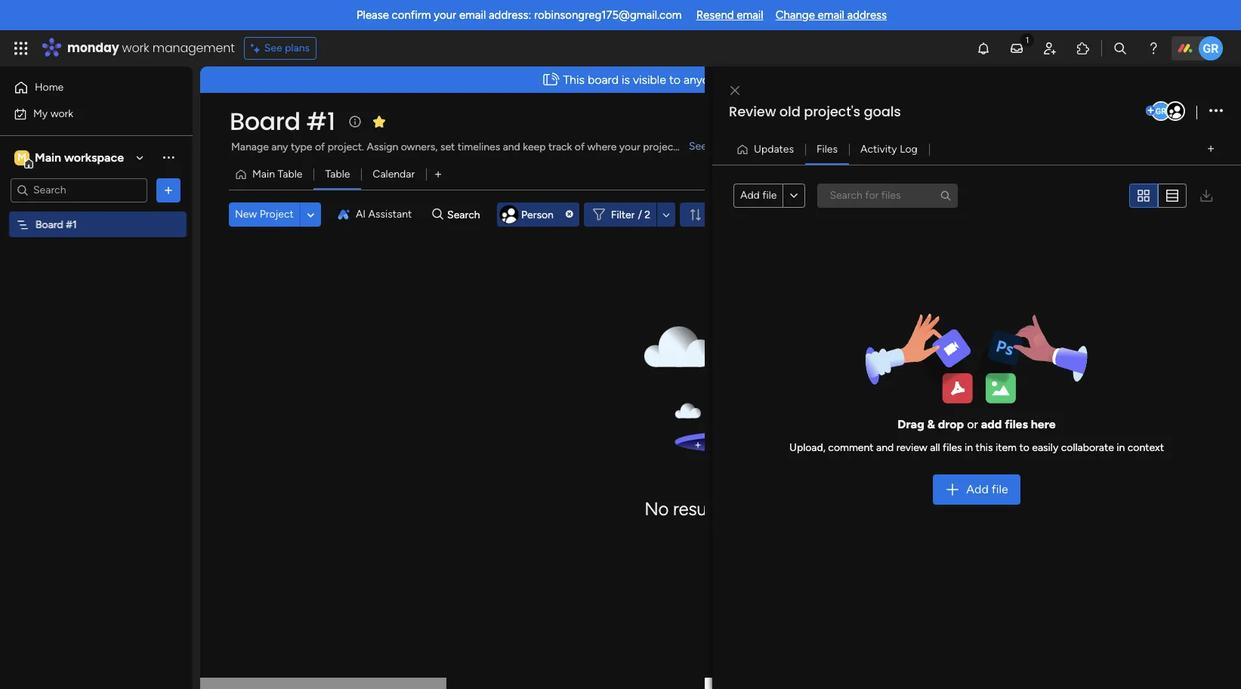 Task type: describe. For each thing, give the bounding box(es) containing it.
change email address link
[[776, 8, 887, 22]]

dapulse addbtn image
[[1147, 106, 1156, 116]]

manage any type of project. assign owners, set timelines and keep track of where your project stands.
[[231, 141, 714, 153]]

0 vertical spatial add
[[741, 189, 760, 202]]

project
[[643, 141, 678, 153]]

activity log button
[[850, 137, 929, 161]]

main workspace
[[35, 150, 124, 164]]

monday
[[67, 39, 119, 57]]

change
[[776, 8, 815, 22]]

updates button
[[731, 137, 806, 161]]

Review old project's goals field
[[726, 102, 1144, 122]]

workspace
[[64, 150, 124, 164]]

home button
[[9, 76, 162, 100]]

ai assistant
[[356, 208, 412, 221]]

add
[[982, 417, 1002, 432]]

new project button
[[229, 203, 300, 227]]

review old project's goals
[[729, 102, 901, 121]]

address:
[[489, 8, 531, 22]]

drag
[[898, 417, 925, 432]]

item
[[996, 442, 1017, 454]]

see for see more
[[689, 140, 707, 153]]

0 vertical spatial add file button
[[734, 183, 783, 208]]

1 horizontal spatial options image
[[1210, 101, 1224, 121]]

calendar
[[373, 168, 415, 181]]

assistant
[[369, 208, 412, 221]]

resend email
[[697, 8, 764, 22]]

upload, comment and review all files in this item to easily collaborate in context
[[790, 442, 1165, 454]]

main for main table
[[252, 168, 275, 181]]

filter
[[611, 208, 635, 221]]

see more
[[689, 140, 734, 153]]

board #1 list box
[[0, 209, 193, 441]]

ai assistant button
[[332, 203, 418, 227]]

plans
[[285, 42, 310, 54]]

found
[[773, 498, 820, 520]]

on
[[726, 73, 740, 87]]

1 vertical spatial add file
[[967, 482, 1009, 497]]

notifications image
[[976, 41, 992, 56]]

dapulse close image
[[566, 210, 574, 219]]

email for resend email
[[737, 8, 764, 22]]

type
[[291, 141, 313, 153]]

angle down image
[[307, 209, 315, 220]]

my
[[33, 107, 48, 120]]

any
[[272, 141, 288, 153]]

add view image for activity log
[[1208, 144, 1215, 155]]

m
[[17, 151, 26, 164]]

visible
[[633, 73, 667, 87]]

main table button
[[229, 162, 314, 187]]

show board description image
[[346, 114, 364, 129]]

robinsongreg175@gmail.com
[[534, 8, 682, 22]]

project.
[[328, 141, 364, 153]]

where
[[588, 141, 617, 153]]

this
[[976, 442, 993, 454]]

new team image
[[1166, 101, 1186, 121]]

email for change email address
[[818, 8, 845, 22]]

activity
[[861, 142, 898, 155]]

0 horizontal spatial your
[[434, 8, 457, 22]]

help image
[[1147, 41, 1162, 56]]

comment
[[829, 442, 874, 454]]

please confirm your email address: robinsongreg175@gmail.com
[[357, 8, 682, 22]]

calendar button
[[362, 162, 426, 187]]

project
[[260, 208, 294, 221]]

here
[[1031, 417, 1056, 432]]

please
[[357, 8, 389, 22]]

change email address
[[776, 8, 887, 22]]

arrow down image
[[658, 206, 676, 224]]

1 vertical spatial add file button
[[934, 475, 1021, 505]]

anyone
[[684, 73, 723, 87]]

v2 search image
[[433, 206, 444, 223]]

1 horizontal spatial add
[[967, 482, 989, 497]]

see plans button
[[244, 37, 317, 60]]

updates
[[754, 142, 794, 155]]

0 horizontal spatial greg robinson image
[[1152, 101, 1171, 121]]

gallery layout group
[[1130, 183, 1187, 208]]

main for main workspace
[[35, 150, 61, 164]]

person button
[[497, 203, 580, 227]]

confirm
[[392, 8, 431, 22]]

1 horizontal spatial file
[[992, 482, 1009, 497]]

0 vertical spatial greg robinson image
[[1199, 36, 1224, 60]]

set
[[441, 141, 455, 153]]

0 horizontal spatial file
[[763, 189, 777, 202]]

review
[[897, 442, 928, 454]]

&
[[928, 417, 936, 432]]

the
[[743, 73, 760, 87]]

drop
[[938, 417, 965, 432]]

easily
[[1033, 442, 1059, 454]]

upload,
[[790, 442, 826, 454]]

apps image
[[1076, 41, 1091, 56]]

board
[[588, 73, 619, 87]]

web
[[764, 73, 786, 87]]

goals
[[864, 102, 901, 121]]

1 vertical spatial options image
[[161, 183, 176, 198]]

1 horizontal spatial and
[[877, 442, 894, 454]]

assign
[[367, 141, 398, 153]]

1 image
[[1021, 31, 1035, 48]]

log
[[900, 142, 918, 155]]

see plans
[[264, 42, 310, 54]]

work for my
[[50, 107, 73, 120]]

main table
[[252, 168, 303, 181]]

animation image
[[538, 67, 563, 92]]

1 of from the left
[[315, 141, 325, 153]]

workspace selection element
[[14, 149, 126, 168]]

no results were found
[[645, 498, 820, 520]]

project's
[[804, 102, 861, 121]]

old
[[780, 102, 801, 121]]



Task type: vqa. For each thing, say whether or not it's contained in the screenshot.
"Review Old Project'S Goals" Field
yes



Task type: locate. For each thing, give the bounding box(es) containing it.
see for see plans
[[264, 42, 282, 54]]

0 vertical spatial add file
[[741, 189, 777, 202]]

add view image for calendar
[[435, 169, 442, 180]]

files right all at the bottom right of the page
[[943, 442, 963, 454]]

to right item
[[1020, 442, 1030, 454]]

options image down workspace options icon at left
[[161, 183, 176, 198]]

timelines
[[458, 141, 500, 153]]

Search in workspace field
[[32, 181, 126, 199]]

options image
[[1210, 101, 1224, 121], [161, 183, 176, 198]]

board #1 down the search in workspace field
[[36, 218, 77, 231]]

review
[[729, 102, 776, 121]]

1 vertical spatial #1
[[66, 218, 77, 231]]

see left plans
[[264, 42, 282, 54]]

3 email from the left
[[818, 8, 845, 22]]

1 horizontal spatial add file button
[[934, 475, 1021, 505]]

to right visible
[[670, 73, 681, 87]]

new
[[235, 208, 257, 221]]

manage
[[231, 141, 269, 153]]

files for all
[[943, 442, 963, 454]]

context
[[1128, 442, 1165, 454]]

activity log
[[861, 142, 918, 155]]

track
[[549, 141, 572, 153]]

add file down "updates" button
[[741, 189, 777, 202]]

of right "type"
[[315, 141, 325, 153]]

search image
[[940, 190, 953, 202]]

collaborate
[[1062, 442, 1115, 454]]

0 vertical spatial options image
[[1210, 101, 1224, 121]]

option
[[0, 211, 193, 214]]

0 vertical spatial file
[[763, 189, 777, 202]]

board down the search in workspace field
[[36, 218, 63, 231]]

no results image
[[645, 327, 820, 479]]

0 horizontal spatial see
[[264, 42, 282, 54]]

1 horizontal spatial in
[[1117, 442, 1126, 454]]

work
[[122, 39, 149, 57], [50, 107, 73, 120]]

your
[[434, 8, 457, 22], [620, 141, 641, 153]]

select product image
[[14, 41, 29, 56]]

shareable
[[824, 73, 875, 87]]

files
[[817, 142, 838, 155]]

1 email from the left
[[459, 8, 486, 22]]

to
[[670, 73, 681, 87], [1020, 442, 1030, 454]]

see more link
[[688, 139, 736, 154]]

board #1 inside board #1 list box
[[36, 218, 77, 231]]

and left 'keep'
[[503, 141, 521, 153]]

board #1
[[230, 104, 335, 138], [36, 218, 77, 231]]

were
[[730, 498, 769, 520]]

2 horizontal spatial email
[[818, 8, 845, 22]]

2 in from the left
[[1117, 442, 1126, 454]]

see
[[264, 42, 282, 54], [689, 140, 707, 153]]

table down project.
[[325, 168, 350, 181]]

greg robinson image right 'help' 'icon'
[[1199, 36, 1224, 60]]

1 vertical spatial add
[[967, 482, 989, 497]]

1 horizontal spatial to
[[1020, 442, 1030, 454]]

2 of from the left
[[575, 141, 585, 153]]

1 in from the left
[[965, 442, 974, 454]]

0 horizontal spatial board
[[36, 218, 63, 231]]

in left the this at bottom right
[[965, 442, 974, 454]]

None search field
[[818, 183, 959, 208]]

search everything image
[[1113, 41, 1128, 56]]

table button
[[314, 162, 362, 187]]

work right monday
[[122, 39, 149, 57]]

0 vertical spatial see
[[264, 42, 282, 54]]

2 table from the left
[[325, 168, 350, 181]]

0 vertical spatial board
[[230, 104, 301, 138]]

0 horizontal spatial #1
[[66, 218, 77, 231]]

options image right new team icon
[[1210, 101, 1224, 121]]

Board #1 field
[[226, 104, 339, 138]]

greg robinson image down 'help' 'icon'
[[1152, 101, 1171, 121]]

ai logo image
[[338, 209, 350, 221]]

1 vertical spatial board #1
[[36, 218, 77, 231]]

filter / 2
[[611, 208, 651, 221]]

my work
[[33, 107, 73, 120]]

#1 down the search in workspace field
[[66, 218, 77, 231]]

file down item
[[992, 482, 1009, 497]]

files
[[1005, 417, 1029, 432], [943, 442, 963, 454]]

0 horizontal spatial main
[[35, 150, 61, 164]]

1 vertical spatial and
[[877, 442, 894, 454]]

person
[[522, 208, 554, 221]]

1 vertical spatial main
[[252, 168, 275, 181]]

sort by any column image
[[683, 207, 708, 222]]

1 vertical spatial file
[[992, 482, 1009, 497]]

1 vertical spatial see
[[689, 140, 707, 153]]

email right "change"
[[818, 8, 845, 22]]

add view image
[[1208, 144, 1215, 155], [435, 169, 442, 180]]

this  board is visible to anyone on the web with a shareable link
[[563, 73, 896, 87]]

1 horizontal spatial add file
[[967, 482, 1009, 497]]

1 horizontal spatial board #1
[[230, 104, 335, 138]]

keep
[[523, 141, 546, 153]]

board inside list box
[[36, 218, 63, 231]]

2 email from the left
[[737, 8, 764, 22]]

more
[[710, 140, 734, 153]]

main down 'manage'
[[252, 168, 275, 181]]

0 horizontal spatial add
[[741, 189, 760, 202]]

resend email link
[[697, 8, 764, 22]]

management
[[152, 39, 235, 57]]

1 vertical spatial board
[[36, 218, 63, 231]]

0 horizontal spatial add file
[[741, 189, 777, 202]]

1 vertical spatial files
[[943, 442, 963, 454]]

board up any
[[230, 104, 301, 138]]

0 horizontal spatial to
[[670, 73, 681, 87]]

0 vertical spatial and
[[503, 141, 521, 153]]

home
[[35, 81, 64, 94]]

1 vertical spatial work
[[50, 107, 73, 120]]

1 vertical spatial greg robinson image
[[1152, 101, 1171, 121]]

greg robinson image
[[1199, 36, 1224, 60], [1152, 101, 1171, 121]]

1 horizontal spatial see
[[689, 140, 707, 153]]

1 horizontal spatial your
[[620, 141, 641, 153]]

main
[[35, 150, 61, 164], [252, 168, 275, 181]]

work inside button
[[50, 107, 73, 120]]

1 vertical spatial your
[[620, 141, 641, 153]]

2
[[645, 208, 651, 221]]

Search field
[[444, 204, 489, 225]]

0 horizontal spatial add view image
[[435, 169, 442, 180]]

1 horizontal spatial greg robinson image
[[1199, 36, 1224, 60]]

0 horizontal spatial board #1
[[36, 218, 77, 231]]

1 horizontal spatial add view image
[[1208, 144, 1215, 155]]

email
[[459, 8, 486, 22], [737, 8, 764, 22], [818, 8, 845, 22]]

close image
[[731, 85, 740, 96]]

0 vertical spatial your
[[434, 8, 457, 22]]

see inside button
[[264, 42, 282, 54]]

0 vertical spatial add view image
[[1208, 144, 1215, 155]]

link
[[878, 73, 896, 87]]

table
[[278, 168, 303, 181], [325, 168, 350, 181]]

in
[[965, 442, 974, 454], [1117, 442, 1126, 454]]

0 vertical spatial to
[[670, 73, 681, 87]]

1 horizontal spatial table
[[325, 168, 350, 181]]

a
[[815, 73, 821, 87]]

results
[[673, 498, 726, 520]]

of
[[315, 141, 325, 153], [575, 141, 585, 153]]

email left address:
[[459, 8, 486, 22]]

add file
[[741, 189, 777, 202], [967, 482, 1009, 497]]

see left more
[[689, 140, 707, 153]]

ai
[[356, 208, 366, 221]]

/
[[638, 208, 642, 221]]

0 horizontal spatial email
[[459, 8, 486, 22]]

1 horizontal spatial #1
[[307, 104, 335, 138]]

with
[[789, 73, 812, 87]]

drag & drop or add files here
[[898, 417, 1056, 432]]

1 horizontal spatial main
[[252, 168, 275, 181]]

0 vertical spatial main
[[35, 150, 61, 164]]

0 horizontal spatial in
[[965, 442, 974, 454]]

0 vertical spatial work
[[122, 39, 149, 57]]

add
[[741, 189, 760, 202], [967, 482, 989, 497]]

workspace options image
[[161, 150, 176, 165]]

remove from favorites image
[[372, 114, 387, 129]]

table down any
[[278, 168, 303, 181]]

add file down the this at bottom right
[[967, 482, 1009, 497]]

0 horizontal spatial add file button
[[734, 183, 783, 208]]

0 vertical spatial #1
[[307, 104, 335, 138]]

of right track
[[575, 141, 585, 153]]

in left context
[[1117, 442, 1126, 454]]

main inside button
[[252, 168, 275, 181]]

and left review
[[877, 442, 894, 454]]

inbox image
[[1010, 41, 1025, 56]]

main right workspace icon
[[35, 150, 61, 164]]

1 table from the left
[[278, 168, 303, 181]]

no
[[645, 498, 669, 520]]

new project
[[235, 208, 294, 221]]

new team image
[[497, 203, 522, 227]]

files button
[[806, 137, 850, 161]]

files for add
[[1005, 417, 1029, 432]]

0 horizontal spatial of
[[315, 141, 325, 153]]

0 vertical spatial files
[[1005, 417, 1029, 432]]

board #1 up any
[[230, 104, 335, 138]]

0 horizontal spatial work
[[50, 107, 73, 120]]

email right resend
[[737, 8, 764, 22]]

1 horizontal spatial of
[[575, 141, 585, 153]]

add down upload, comment and review all files in this item to easily collaborate in context
[[967, 482, 989, 497]]

work for monday
[[122, 39, 149, 57]]

0 horizontal spatial and
[[503, 141, 521, 153]]

1 vertical spatial to
[[1020, 442, 1030, 454]]

#1 inside list box
[[66, 218, 77, 231]]

is
[[622, 73, 630, 87]]

add file button down "updates" button
[[734, 183, 783, 208]]

file down "updates" button
[[763, 189, 777, 202]]

1 horizontal spatial email
[[737, 8, 764, 22]]

resend
[[697, 8, 734, 22]]

#1
[[307, 104, 335, 138], [66, 218, 77, 231]]

address
[[848, 8, 887, 22]]

invite members image
[[1043, 41, 1058, 56]]

workspace image
[[14, 149, 29, 166]]

all
[[931, 442, 941, 454]]

or
[[968, 417, 979, 432]]

0 horizontal spatial options image
[[161, 183, 176, 198]]

1 vertical spatial add view image
[[435, 169, 442, 180]]

1 horizontal spatial board
[[230, 104, 301, 138]]

monday work management
[[67, 39, 235, 57]]

your right confirm
[[434, 8, 457, 22]]

this
[[563, 73, 585, 87]]

0 horizontal spatial files
[[943, 442, 963, 454]]

my work button
[[9, 102, 162, 126]]

1 horizontal spatial work
[[122, 39, 149, 57]]

0 horizontal spatial table
[[278, 168, 303, 181]]

add down "updates" button
[[741, 189, 760, 202]]

1 horizontal spatial files
[[1005, 417, 1029, 432]]

work right my
[[50, 107, 73, 120]]

main inside the workspace selection element
[[35, 150, 61, 164]]

0 vertical spatial board #1
[[230, 104, 335, 138]]

#1 up "type"
[[307, 104, 335, 138]]

add file button down upload, comment and review all files in this item to easily collaborate in context
[[934, 475, 1021, 505]]

files right add
[[1005, 417, 1029, 432]]

and
[[503, 141, 521, 153], [877, 442, 894, 454]]

your right where
[[620, 141, 641, 153]]



